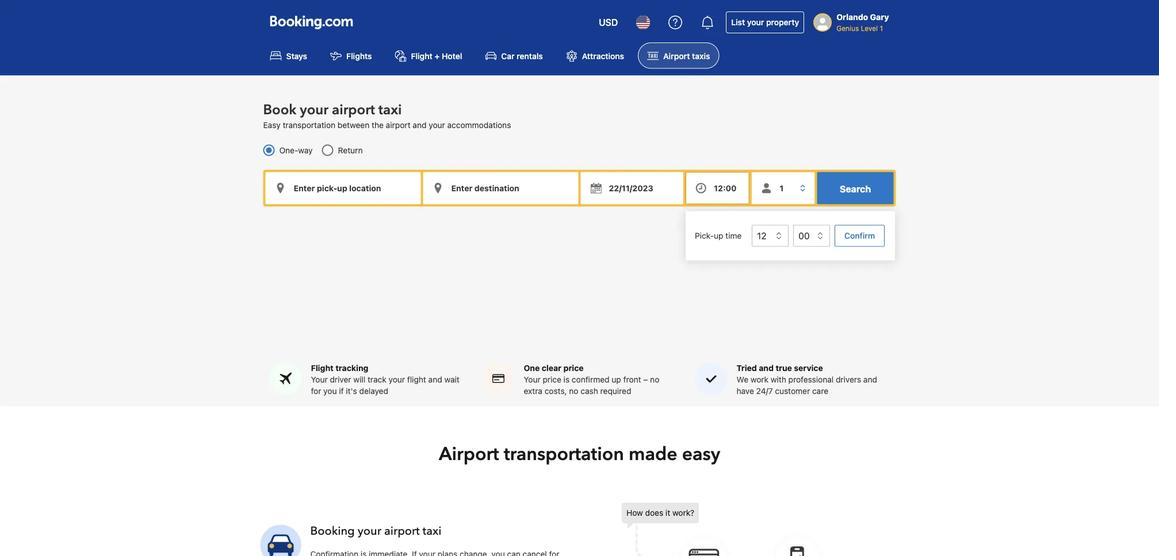 Task type: describe. For each thing, give the bounding box(es) containing it.
taxi for booking
[[423, 524, 442, 540]]

have
[[737, 387, 754, 396]]

return
[[338, 145, 363, 155]]

clear
[[542, 364, 562, 373]]

professional
[[789, 375, 834, 385]]

you
[[323, 387, 337, 396]]

book your airport taxi easy transportation between the airport and your accommodations
[[263, 101, 511, 130]]

driver
[[330, 375, 351, 385]]

booking
[[310, 524, 355, 540]]

12:00 button
[[686, 172, 749, 204]]

22/11/2023
[[609, 183, 653, 193]]

easy
[[682, 442, 720, 467]]

stays
[[286, 51, 307, 61]]

airport taxis
[[663, 51, 710, 61]]

how
[[627, 509, 643, 518]]

level
[[861, 24, 878, 32]]

airport for book
[[332, 101, 375, 120]]

book
[[263, 101, 297, 120]]

your left accommodations
[[429, 120, 445, 130]]

–
[[644, 375, 648, 385]]

booking.com online hotel reservations image
[[270, 16, 353, 29]]

it
[[666, 509, 670, 518]]

care
[[812, 387, 829, 396]]

customer
[[775, 387, 810, 396]]

pick-
[[695, 231, 714, 241]]

1
[[880, 24, 883, 32]]

drivers
[[836, 375, 861, 385]]

0 vertical spatial no
[[650, 375, 660, 385]]

and inside flight tracking your driver will track your flight and wait for you if it's delayed
[[428, 375, 442, 385]]

Enter destination text field
[[423, 172, 579, 204]]

orlando gary genius level 1
[[837, 12, 889, 32]]

time
[[726, 231, 742, 241]]

will
[[354, 375, 365, 385]]

up inside one clear price your price is confirmed up front – no extra costs, no cash required
[[612, 375, 621, 385]]

one-way
[[279, 145, 313, 155]]

and right the drivers
[[864, 375, 877, 385]]

cash
[[581, 387, 598, 396]]

one clear price your price is confirmed up front – no extra costs, no cash required
[[524, 364, 660, 396]]

search button
[[817, 172, 894, 204]]

12:00
[[714, 183, 737, 193]]

usd
[[599, 17, 618, 28]]

tried and true service we work with professional drivers and have 24/7 customer care
[[737, 364, 877, 396]]

it's
[[346, 387, 357, 396]]

between
[[338, 120, 370, 130]]

required
[[601, 387, 631, 396]]

gary
[[870, 12, 889, 22]]

airport for booking
[[384, 524, 420, 540]]

attractions link
[[557, 43, 634, 69]]

attractions
[[582, 51, 624, 61]]

way
[[298, 145, 313, 155]]

your inside flight tracking your driver will track your flight and wait for you if it's delayed
[[389, 375, 405, 385]]

1 horizontal spatial up
[[714, 231, 724, 241]]

flight for flight + hotel
[[411, 51, 433, 61]]

airport transportation made easy
[[439, 442, 720, 467]]

list your property link
[[726, 12, 805, 33]]

is
[[564, 375, 570, 385]]

0 horizontal spatial booking airport taxi image
[[260, 526, 301, 557]]

genius
[[837, 24, 859, 32]]

for
[[311, 387, 321, 396]]

your for book
[[300, 101, 329, 120]]

if
[[339, 387, 344, 396]]

confirmed
[[572, 375, 610, 385]]

flights link
[[321, 43, 381, 69]]

flight + hotel
[[411, 51, 462, 61]]

car
[[501, 51, 515, 61]]

tried
[[737, 364, 757, 373]]

flight tracking your driver will track your flight and wait for you if it's delayed
[[311, 364, 460, 396]]

booking your airport taxi
[[310, 524, 442, 540]]

easy
[[263, 120, 281, 130]]

with
[[771, 375, 786, 385]]

one-
[[279, 145, 298, 155]]



Task type: vqa. For each thing, say whether or not it's contained in the screenshot.
the left MEET & GREET INCLUDED
no



Task type: locate. For each thing, give the bounding box(es) containing it.
accommodations
[[447, 120, 511, 130]]

1 vertical spatial airport
[[439, 442, 499, 467]]

Enter pick-up location text field
[[266, 172, 421, 204]]

price
[[564, 364, 584, 373], [543, 375, 562, 385]]

your inside one clear price your price is confirmed up front – no extra costs, no cash required
[[524, 375, 541, 385]]

0 vertical spatial up
[[714, 231, 724, 241]]

your right 'booking' in the left of the page
[[358, 524, 381, 540]]

your for list
[[747, 18, 764, 27]]

track
[[368, 375, 387, 385]]

search
[[840, 183, 871, 194]]

1 vertical spatial up
[[612, 375, 621, 385]]

0 vertical spatial airport
[[332, 101, 375, 120]]

your inside list your property link
[[747, 18, 764, 27]]

1 horizontal spatial flight
[[411, 51, 433, 61]]

no right –
[[650, 375, 660, 385]]

flight left +
[[411, 51, 433, 61]]

1 horizontal spatial no
[[650, 375, 660, 385]]

hotel
[[442, 51, 462, 61]]

up left "time"
[[714, 231, 724, 241]]

1 horizontal spatial price
[[564, 364, 584, 373]]

costs,
[[545, 387, 567, 396]]

1 vertical spatial airport
[[386, 120, 411, 130]]

1 horizontal spatial booking airport taxi image
[[622, 503, 864, 557]]

how does it work?
[[627, 509, 695, 518]]

airport for airport taxis
[[663, 51, 690, 61]]

0 horizontal spatial price
[[543, 375, 562, 385]]

22/11/2023 button
[[581, 172, 684, 204]]

stays link
[[261, 43, 317, 69]]

flight + hotel link
[[386, 43, 471, 69]]

and right the
[[413, 120, 427, 130]]

0 vertical spatial flight
[[411, 51, 433, 61]]

confirm button
[[835, 225, 885, 247]]

0 horizontal spatial flight
[[311, 364, 334, 373]]

flight up driver at bottom
[[311, 364, 334, 373]]

car rentals
[[501, 51, 543, 61]]

airport inside "link"
[[663, 51, 690, 61]]

your right book
[[300, 101, 329, 120]]

flight
[[407, 375, 426, 385]]

orlando
[[837, 12, 868, 22]]

the
[[372, 120, 384, 130]]

work
[[751, 375, 769, 385]]

tracking
[[336, 364, 369, 373]]

and up "work"
[[759, 364, 774, 373]]

0 vertical spatial airport
[[663, 51, 690, 61]]

transportation inside the book your airport taxi easy transportation between the airport and your accommodations
[[283, 120, 336, 130]]

0 vertical spatial transportation
[[283, 120, 336, 130]]

1 horizontal spatial taxi
[[423, 524, 442, 540]]

0 vertical spatial taxi
[[378, 101, 402, 120]]

24/7
[[756, 387, 773, 396]]

airport for airport transportation made easy
[[439, 442, 499, 467]]

1 horizontal spatial your
[[524, 375, 541, 385]]

0 horizontal spatial airport
[[439, 442, 499, 467]]

one
[[524, 364, 540, 373]]

flight
[[411, 51, 433, 61], [311, 364, 334, 373]]

1 your from the left
[[311, 375, 328, 385]]

0 horizontal spatial your
[[311, 375, 328, 385]]

your
[[311, 375, 328, 385], [524, 375, 541, 385]]

your down one
[[524, 375, 541, 385]]

taxi inside the book your airport taxi easy transportation between the airport and your accommodations
[[378, 101, 402, 120]]

1 vertical spatial price
[[543, 375, 562, 385]]

and left wait
[[428, 375, 442, 385]]

no
[[650, 375, 660, 385], [569, 387, 579, 396]]

your right list
[[747, 18, 764, 27]]

we
[[737, 375, 749, 385]]

+
[[435, 51, 440, 61]]

2 your from the left
[[524, 375, 541, 385]]

rentals
[[517, 51, 543, 61]]

service
[[794, 364, 823, 373]]

does
[[645, 509, 664, 518]]

airport
[[663, 51, 690, 61], [439, 442, 499, 467]]

1 horizontal spatial transportation
[[504, 442, 624, 467]]

property
[[766, 18, 799, 27]]

2 vertical spatial airport
[[384, 524, 420, 540]]

0 horizontal spatial transportation
[[283, 120, 336, 130]]

booking airport taxi image
[[622, 503, 864, 557], [260, 526, 301, 557]]

no down 'is'
[[569, 387, 579, 396]]

0 horizontal spatial up
[[612, 375, 621, 385]]

up
[[714, 231, 724, 241], [612, 375, 621, 385]]

up up the required
[[612, 375, 621, 385]]

taxi
[[378, 101, 402, 120], [423, 524, 442, 540]]

flight for flight tracking your driver will track your flight and wait for you if it's delayed
[[311, 364, 334, 373]]

your for booking
[[358, 524, 381, 540]]

confirm
[[845, 231, 875, 241]]

price down the clear
[[543, 375, 562, 385]]

wait
[[444, 375, 460, 385]]

1 vertical spatial flight
[[311, 364, 334, 373]]

flights
[[346, 51, 372, 61]]

your up for
[[311, 375, 328, 385]]

list
[[731, 18, 745, 27]]

and
[[413, 120, 427, 130], [759, 364, 774, 373], [428, 375, 442, 385], [864, 375, 877, 385]]

and inside the book your airport taxi easy transportation between the airport and your accommodations
[[413, 120, 427, 130]]

your right track
[[389, 375, 405, 385]]

usd button
[[592, 9, 625, 36]]

car rentals link
[[476, 43, 552, 69]]

0 vertical spatial price
[[564, 364, 584, 373]]

extra
[[524, 387, 543, 396]]

1 vertical spatial transportation
[[504, 442, 624, 467]]

flight inside flight + hotel link
[[411, 51, 433, 61]]

taxi for book
[[378, 101, 402, 120]]

work?
[[673, 509, 695, 518]]

pick-up time
[[695, 231, 742, 241]]

true
[[776, 364, 792, 373]]

your inside flight tracking your driver will track your flight and wait for you if it's delayed
[[311, 375, 328, 385]]

airport
[[332, 101, 375, 120], [386, 120, 411, 130], [384, 524, 420, 540]]

airport taxis link
[[638, 43, 719, 69]]

1 vertical spatial taxi
[[423, 524, 442, 540]]

taxis
[[692, 51, 710, 61]]

0 horizontal spatial no
[[569, 387, 579, 396]]

0 horizontal spatial taxi
[[378, 101, 402, 120]]

your
[[747, 18, 764, 27], [300, 101, 329, 120], [429, 120, 445, 130], [389, 375, 405, 385], [358, 524, 381, 540]]

list your property
[[731, 18, 799, 27]]

delayed
[[359, 387, 388, 396]]

1 horizontal spatial airport
[[663, 51, 690, 61]]

price up 'is'
[[564, 364, 584, 373]]

flight inside flight tracking your driver will track your flight and wait for you if it's delayed
[[311, 364, 334, 373]]

made
[[629, 442, 678, 467]]

1 vertical spatial no
[[569, 387, 579, 396]]

transportation
[[283, 120, 336, 130], [504, 442, 624, 467]]

front
[[624, 375, 641, 385]]



